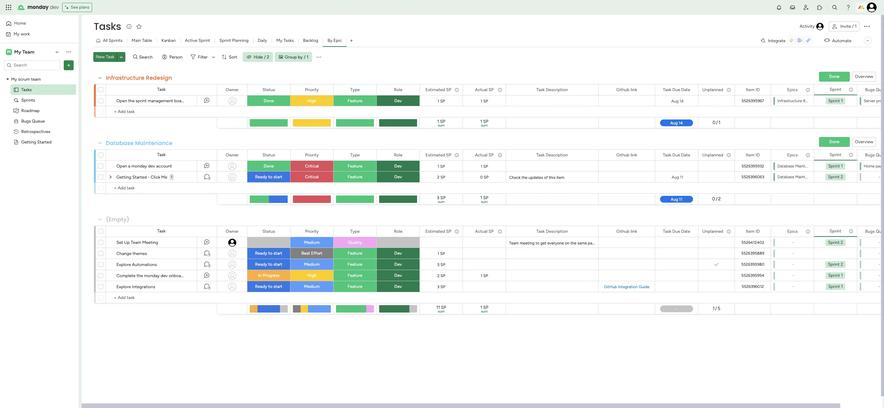 Task type: locate. For each thing, give the bounding box(es) containing it.
7 feature from the top
[[348, 284, 363, 289]]

1 task due date field from the top
[[662, 86, 692, 93]]

3 inside 3 sp sum
[[437, 195, 440, 201]]

/ for 0 / 2
[[716, 196, 718, 202]]

1 vertical spatial type field
[[349, 152, 362, 159]]

0 vertical spatial owner field
[[224, 86, 240, 93]]

0 horizontal spatial 5
[[437, 262, 440, 267]]

click
[[151, 175, 160, 180]]

sprint planning button
[[215, 36, 253, 46]]

github for third github link field from the top
[[617, 229, 630, 234]]

link for 2nd github link field from the bottom of the page
[[631, 152, 637, 158]]

my inside my work button
[[14, 31, 19, 37]]

1 vertical spatial dev
[[148, 164, 155, 169]]

(empty)
[[106, 216, 129, 223]]

Epics field
[[786, 86, 800, 93], [786, 152, 800, 159], [786, 228, 800, 235]]

dev for open
[[148, 164, 155, 169]]

2 critical from the top
[[305, 174, 319, 180]]

0 vertical spatial item id
[[746, 87, 760, 92]]

2 overview from the top
[[856, 139, 874, 145]]

1 horizontal spatial dev
[[148, 164, 155, 169]]

infrastructure redesign inside field
[[106, 74, 172, 82]]

sprints up roadmap
[[21, 98, 35, 103]]

github
[[604, 285, 617, 289]]

ready to start
[[255, 174, 283, 180], [255, 251, 283, 256], [255, 262, 283, 267], [255, 284, 283, 289]]

task
[[106, 54, 114, 59], [157, 87, 166, 92], [537, 87, 545, 92], [663, 87, 672, 92], [157, 152, 166, 158], [537, 152, 545, 158], [663, 152, 672, 158], [157, 229, 166, 234], [537, 229, 545, 234], [663, 229, 672, 234]]

1 unplanned from the top
[[703, 87, 724, 92]]

2 vertical spatial epics field
[[786, 228, 800, 235]]

item id up the '5526395967'
[[746, 87, 760, 92]]

0 vertical spatial 2 sp
[[438, 175, 446, 180]]

2 vertical spatial task due date field
[[662, 228, 692, 235]]

set up team meeting
[[117, 240, 158, 245]]

3 sprint 1 from the top
[[829, 273, 843, 278]]

Estimated SP field
[[424, 86, 453, 93], [424, 152, 453, 159], [424, 228, 453, 235]]

1 horizontal spatial getting
[[117, 175, 131, 180]]

Item ID field
[[745, 86, 762, 93], [745, 152, 762, 159], [745, 228, 762, 235]]

high
[[307, 98, 317, 104], [307, 273, 317, 278]]

maintenance
[[135, 139, 172, 147], [796, 164, 819, 169], [796, 175, 819, 179]]

Database Maintenance field
[[104, 139, 174, 147]]

2 due from the top
[[673, 152, 681, 158]]

item up 5526412402
[[746, 229, 755, 234]]

2 sp down 5 sp
[[438, 274, 446, 278]]

0 vertical spatial estimated
[[426, 87, 445, 92]]

3 priority from the top
[[305, 229, 319, 234]]

overview button for redesign
[[853, 72, 877, 82]]

1 vertical spatial monday
[[131, 164, 147, 169]]

workspace selection element
[[6, 48, 35, 56]]

check the updates of this item
[[509, 175, 565, 180]]

2 open from the top
[[117, 164, 127, 169]]

1 explore from the top
[[117, 262, 131, 268]]

2 vertical spatial due
[[673, 229, 681, 234]]

1 button
[[170, 172, 174, 183], [197, 172, 217, 183], [197, 248, 217, 259], [197, 259, 217, 270], [197, 281, 217, 293]]

1 sp
[[438, 99, 445, 103], [481, 99, 488, 103], [438, 164, 445, 169], [481, 164, 488, 169], [438, 251, 445, 256], [481, 274, 488, 278]]

5526395889
[[742, 251, 765, 256]]

+ Add task text field
[[109, 108, 214, 116], [109, 185, 214, 192]]

my right "daily"
[[277, 38, 282, 43]]

2 vertical spatial date
[[682, 229, 691, 234]]

monday dev
[[27, 4, 59, 11]]

2 vertical spatial type
[[350, 229, 360, 234]]

3 date from the top
[[682, 229, 691, 234]]

overview button for maintenance
[[853, 137, 877, 147]]

open the sprint management board
[[117, 98, 186, 104]]

0 vertical spatial due
[[673, 87, 681, 92]]

critical for open a monday dev account
[[305, 164, 319, 169]]

1 horizontal spatial home
[[864, 164, 875, 169]]

2 status field from the top
[[261, 152, 277, 159]]

Unplanned field
[[701, 86, 725, 93], [701, 152, 725, 159], [701, 228, 725, 235]]

2 explore from the top
[[117, 284, 131, 290]]

filter
[[198, 54, 208, 60]]

Bugs Queu field
[[864, 86, 885, 93], [864, 152, 885, 159], [864, 228, 885, 235]]

1 epics from the top
[[788, 87, 798, 92]]

bugs queu
[[866, 87, 885, 92], [866, 152, 885, 158], [866, 229, 885, 234]]

1 vertical spatial infrastructure redesign
[[778, 99, 820, 103]]

1 open from the top
[[117, 98, 127, 104]]

item id up the 5526395932
[[746, 152, 760, 158]]

3 id from the top
[[756, 229, 760, 234]]

activity
[[800, 24, 815, 29]]

1 start from the top
[[274, 174, 283, 180]]

sp inside 11 sp sum
[[441, 305, 446, 310]]

Task Due Date field
[[662, 86, 692, 93], [662, 152, 692, 159], [662, 228, 692, 235]]

3 owner field from the top
[[224, 228, 240, 235]]

unplanned for 2nd unplanned "field" from the top of the page
[[703, 152, 724, 158]]

caret down image
[[6, 77, 9, 81]]

my inside workspace selection 'element'
[[14, 49, 21, 55]]

2 github link from the top
[[617, 152, 637, 158]]

1 vertical spatial item id field
[[745, 152, 762, 159]]

4 ready to start from the top
[[255, 284, 283, 289]]

2 vertical spatial github link
[[617, 229, 637, 234]]

0 vertical spatial actual
[[475, 87, 488, 92]]

11 sp sum
[[437, 305, 446, 314]]

1 type field from the top
[[349, 86, 362, 93]]

3 task description from the top
[[537, 229, 568, 234]]

1 vertical spatial status field
[[261, 152, 277, 159]]

2 vertical spatial database maintenance
[[778, 175, 819, 179]]

all sprints
[[103, 38, 123, 43]]

id up the '5526395967'
[[756, 87, 760, 92]]

Task Description field
[[535, 86, 570, 93], [535, 152, 570, 159], [535, 228, 570, 235]]

management
[[148, 98, 173, 104]]

1 actual from the top
[[475, 87, 488, 92]]

item up the '5526395967'
[[746, 87, 755, 92]]

in
[[258, 273, 262, 278]]

2 2 sp from the top
[[438, 274, 446, 278]]

2 vertical spatial actual sp
[[475, 229, 494, 234]]

0 vertical spatial redesign
[[146, 74, 172, 82]]

aug for aug 14
[[672, 99, 679, 103]]

1 vertical spatial priority field
[[304, 152, 321, 159]]

id up 5526412402
[[756, 229, 760, 234]]

github for 2nd github link field from the bottom of the page
[[617, 152, 630, 158]]

arrow down image
[[210, 53, 217, 61]]

3 actual from the top
[[475, 229, 488, 234]]

item id field up the 5526395932
[[745, 152, 762, 159]]

1 vertical spatial 11
[[437, 305, 440, 310]]

0 vertical spatial monday
[[27, 4, 49, 11]]

explore automations
[[117, 262, 157, 268]]

getting down a at the top left of page
[[117, 175, 131, 180]]

group
[[285, 54, 297, 60]]

2 vertical spatial priority
[[305, 229, 319, 234]]

4 sprint 1 from the top
[[829, 284, 843, 289]]

description for 2nd task description field from the bottom
[[546, 152, 568, 158]]

bugs
[[866, 87, 875, 92], [21, 119, 31, 124], [866, 152, 875, 158], [866, 229, 875, 234]]

1 vertical spatial bugs queu
[[866, 152, 885, 158]]

to
[[268, 174, 273, 180], [536, 241, 540, 246], [268, 251, 273, 256], [268, 262, 273, 267], [268, 284, 273, 289]]

1 vertical spatial sprint field
[[829, 151, 843, 158]]

new task
[[96, 54, 114, 59]]

2 vertical spatial dev
[[161, 273, 168, 279]]

feature
[[348, 98, 363, 104], [348, 164, 363, 169], [348, 174, 363, 180], [348, 251, 363, 256], [348, 262, 363, 267], [348, 273, 363, 278], [348, 284, 363, 289]]

dev for complete
[[161, 273, 168, 279]]

task description for 3rd task description field from the bottom of the page
[[537, 87, 568, 92]]

2 vertical spatial sprint 2
[[828, 262, 844, 267]]

1 high from the top
[[307, 98, 317, 104]]

explore for explore integrations
[[117, 284, 131, 290]]

sum inside 3 sp sum
[[438, 200, 445, 204]]

4 dev from the top
[[395, 251, 402, 256]]

1 vertical spatial epics field
[[786, 152, 800, 159]]

role
[[394, 87, 403, 92], [394, 152, 403, 158], [394, 229, 403, 234]]

1 vertical spatial started
[[132, 175, 147, 180]]

2 sp up 3 sp sum
[[438, 175, 446, 180]]

1 priority field from the top
[[304, 86, 321, 93]]

3 ready from the top
[[255, 262, 267, 267]]

estimated
[[426, 87, 445, 92], [426, 152, 445, 158], [426, 229, 445, 234]]

2 ready to start from the top
[[255, 251, 283, 256]]

explore down change
[[117, 262, 131, 268]]

the right check
[[522, 175, 528, 180]]

my right 'workspace' 'icon'
[[14, 49, 21, 55]]

3 epics from the top
[[788, 229, 798, 234]]

home
[[14, 21, 26, 26], [864, 164, 875, 169]]

0 for 0 / 1
[[713, 120, 716, 126]]

Sprint field
[[829, 86, 843, 93], [829, 151, 843, 158], [829, 228, 843, 235]]

sp
[[446, 87, 452, 92], [489, 87, 494, 92], [440, 99, 445, 103], [484, 99, 488, 103], [440, 119, 446, 124], [484, 119, 489, 124], [446, 152, 452, 158], [489, 152, 494, 158], [440, 164, 445, 169], [484, 164, 488, 169], [441, 175, 446, 180], [484, 175, 489, 180], [441, 195, 446, 201], [484, 195, 489, 201], [446, 229, 452, 234], [489, 229, 494, 234], [440, 251, 445, 256], [441, 262, 446, 267], [441, 274, 446, 278], [484, 274, 488, 278], [441, 285, 446, 289], [441, 305, 446, 310], [484, 305, 489, 310]]

1 vertical spatial queu
[[876, 152, 885, 158]]

sprints right all
[[109, 38, 123, 43]]

2 estimated from the top
[[426, 152, 445, 158]]

home up my work
[[14, 21, 26, 26]]

2 id from the top
[[756, 152, 760, 158]]

tasks up all
[[94, 19, 121, 33]]

2 vertical spatial unplanned field
[[701, 228, 725, 235]]

complete the monday dev onboarding flow
[[117, 273, 200, 279]]

unplanned
[[703, 87, 724, 92], [703, 152, 724, 158], [703, 229, 724, 234]]

2 status from the top
[[263, 152, 275, 158]]

started
[[37, 139, 52, 145], [132, 175, 147, 180]]

type for 1st type field from the top of the page
[[350, 87, 360, 92]]

integrate
[[768, 38, 786, 43]]

by epic button
[[323, 36, 347, 46]]

1 type from the top
[[350, 87, 360, 92]]

tasks right public board image
[[21, 87, 32, 92]]

start
[[274, 174, 283, 180], [274, 251, 283, 256], [274, 262, 283, 267], [274, 284, 283, 289]]

item id field up the '5526395967'
[[745, 86, 762, 93]]

6 feature from the top
[[348, 273, 363, 278]]

0 vertical spatial medium
[[304, 240, 320, 245]]

1 vertical spatial done
[[264, 164, 274, 169]]

team right up
[[131, 240, 141, 245]]

sprint
[[136, 98, 147, 104]]

2 vertical spatial id
[[756, 229, 760, 234]]

0 vertical spatial unplanned
[[703, 87, 724, 92]]

0 vertical spatial date
[[682, 87, 691, 92]]

2 vertical spatial task due date
[[663, 229, 691, 234]]

column information image
[[727, 87, 732, 92], [806, 87, 811, 92], [727, 153, 732, 158], [806, 153, 811, 158], [849, 229, 854, 234], [727, 229, 732, 234]]

2 vertical spatial actual
[[475, 229, 488, 234]]

1 item id from the top
[[746, 87, 760, 92]]

started down retrospectives
[[37, 139, 52, 145]]

2 owner field from the top
[[224, 152, 240, 159]]

open for open the sprint management board
[[117, 98, 127, 104]]

redesign inside field
[[146, 74, 172, 82]]

1 vertical spatial overview
[[856, 139, 874, 145]]

option
[[0, 74, 79, 75]]

1 button for explore integrations
[[197, 281, 217, 293]]

critical
[[305, 164, 319, 169], [305, 174, 319, 180]]

estimated sp
[[426, 87, 452, 92], [426, 152, 452, 158], [426, 229, 452, 234]]

explore
[[117, 262, 131, 268], [117, 284, 131, 290]]

0 sp
[[481, 175, 489, 180]]

monday right a at the top left of page
[[131, 164, 147, 169]]

2 item from the top
[[746, 152, 755, 158]]

1 vertical spatial description
[[546, 152, 568, 158]]

my right caret down icon at left
[[11, 77, 17, 82]]

team up the search in workspace field
[[22, 49, 34, 55]]

explore for explore automations
[[117, 262, 131, 268]]

the for open the sprint management board
[[128, 98, 135, 104]]

1 vertical spatial owner field
[[224, 152, 240, 159]]

monday for complete
[[144, 273, 160, 279]]

1 critical from the top
[[305, 164, 319, 169]]

+ add task text field down me
[[109, 185, 214, 192]]

0 horizontal spatial dev
[[50, 4, 59, 11]]

2 sprint field from the top
[[829, 151, 843, 158]]

0 vertical spatial github link field
[[615, 86, 639, 93]]

Priority field
[[304, 86, 321, 93], [304, 152, 321, 159], [304, 228, 321, 235]]

0 vertical spatial started
[[37, 139, 52, 145]]

1 item from the top
[[746, 87, 755, 92]]

0 vertical spatial id
[[756, 87, 760, 92]]

3 unplanned from the top
[[703, 229, 724, 234]]

1 vertical spatial due
[[673, 152, 681, 158]]

open
[[117, 98, 127, 104], [117, 164, 127, 169]]

1 vertical spatial explore
[[117, 284, 131, 290]]

started for getting started
[[37, 139, 52, 145]]

+ add task text field down management
[[109, 108, 214, 116]]

3 actual sp from the top
[[475, 229, 494, 234]]

person button
[[160, 52, 186, 62]]

0 horizontal spatial 11
[[437, 305, 440, 310]]

0 vertical spatial task due date
[[663, 87, 691, 92]]

started down "open a monday dev account"
[[132, 175, 147, 180]]

the down 'explore automations'
[[137, 273, 143, 279]]

2 horizontal spatial dev
[[161, 273, 168, 279]]

/ for 1 / 5
[[716, 306, 717, 312]]

3 estimated from the top
[[426, 229, 445, 234]]

active
[[185, 38, 198, 43]]

0
[[713, 120, 716, 126], [481, 175, 483, 180], [713, 196, 716, 202]]

dev left onboarding
[[161, 273, 168, 279]]

database maintenance
[[106, 139, 172, 147], [778, 164, 819, 169], [778, 175, 819, 179]]

1 vertical spatial github link field
[[615, 152, 639, 159]]

3 github from the top
[[617, 229, 630, 234]]

autopilot image
[[825, 36, 830, 44]]

1 vertical spatial medium
[[304, 262, 320, 267]]

2 actual from the top
[[475, 152, 488, 158]]

Type field
[[349, 86, 362, 93], [349, 152, 362, 159], [349, 228, 362, 235]]

2 vertical spatial tasks
[[21, 87, 32, 92]]

item up the 5526395932
[[746, 152, 755, 158]]

github link for third github link field from the top
[[617, 229, 637, 234]]

1 vertical spatial id
[[756, 152, 760, 158]]

1 vertical spatial role
[[394, 152, 403, 158]]

task description for 3rd task description field from the top of the page
[[537, 229, 568, 234]]

0 / 2
[[713, 196, 721, 202]]

link for third github link field from the top
[[631, 229, 637, 234]]

link for 1st github link field from the top of the page
[[631, 87, 637, 92]]

0 horizontal spatial home
[[14, 21, 26, 26]]

group by / 1
[[285, 54, 309, 60]]

2 link from the top
[[631, 152, 637, 158]]

Owner field
[[224, 86, 240, 93], [224, 152, 240, 159], [224, 228, 240, 235]]

1 vertical spatial priority
[[305, 152, 319, 158]]

1 vertical spatial tasks
[[284, 38, 294, 43]]

Infrastructure Redesign field
[[104, 74, 174, 82]]

2 horizontal spatial tasks
[[284, 38, 294, 43]]

monday up home button
[[27, 4, 49, 11]]

5526396012
[[742, 284, 764, 289]]

1 vertical spatial database
[[778, 164, 795, 169]]

my for my tasks
[[277, 38, 282, 43]]

2 vertical spatial status field
[[261, 228, 277, 235]]

1 vertical spatial bugs queu field
[[864, 152, 885, 159]]

1 vertical spatial task description
[[537, 152, 568, 158]]

3 github link from the top
[[617, 229, 637, 234]]

1 button for change themes
[[197, 248, 217, 259]]

2 overview button from the top
[[853, 137, 877, 147]]

5526395967
[[742, 99, 765, 103]]

0 vertical spatial overview
[[856, 74, 874, 79]]

dev up click
[[148, 164, 155, 169]]

5526395932
[[742, 164, 765, 169]]

0 vertical spatial high
[[307, 98, 317, 104]]

2 vertical spatial status
[[263, 229, 275, 234]]

1 vertical spatial 5
[[718, 306, 721, 312]]

2 priority field from the top
[[304, 152, 321, 159]]

2 task due date from the top
[[663, 152, 691, 158]]

2 task description from the top
[[537, 152, 568, 158]]

0 vertical spatial sprint 2
[[828, 174, 844, 180]]

0 vertical spatial status field
[[261, 86, 277, 93]]

5526396063
[[742, 175, 765, 179]]

infrastructure redesign
[[106, 74, 172, 82], [778, 99, 820, 103]]

sprints inside button
[[109, 38, 123, 43]]

overview button
[[853, 72, 877, 82], [853, 137, 877, 147]]

sprints
[[109, 38, 123, 43], [21, 98, 35, 103]]

2 + add task text field from the top
[[109, 185, 214, 192]]

2 date from the top
[[682, 152, 691, 158]]

2 vertical spatial bugs queu field
[[864, 228, 885, 235]]

open left sprint
[[117, 98, 127, 104]]

2 vertical spatial medium
[[304, 284, 320, 289]]

3 actual sp field from the top
[[474, 228, 496, 235]]

table
[[142, 38, 152, 43]]

of
[[544, 175, 548, 180]]

1 vertical spatial overview button
[[853, 137, 877, 147]]

3 for 3 sp
[[438, 285, 440, 289]]

bugs queue
[[21, 119, 45, 124]]

2 sp
[[438, 175, 446, 180], [438, 274, 446, 278]]

0 vertical spatial github link
[[617, 87, 637, 92]]

github link for 2nd github link field from the bottom of the page
[[617, 152, 637, 158]]

1 actual sp field from the top
[[474, 86, 496, 93]]

0 vertical spatial role field
[[393, 86, 404, 93]]

0 for 0 / 2
[[713, 196, 716, 202]]

0 vertical spatial description
[[546, 87, 568, 92]]

Status field
[[261, 86, 277, 93], [261, 152, 277, 159], [261, 228, 277, 235]]

options image
[[864, 22, 871, 30]]

getting right public board icon
[[21, 139, 36, 145]]

notifications image
[[776, 4, 783, 10]]

unplanned for first unplanned "field" from the top
[[703, 87, 724, 92]]

the for complete the monday dev onboarding flow
[[137, 273, 143, 279]]

3 task due date field from the top
[[662, 228, 692, 235]]

priority
[[305, 87, 319, 92], [305, 152, 319, 158], [305, 229, 319, 234]]

2 vertical spatial queu
[[876, 229, 885, 234]]

critical for getting started - click me
[[305, 174, 319, 180]]

home left 'page' at the right top of page
[[864, 164, 875, 169]]

getting for getting started
[[21, 139, 36, 145]]

dev left see
[[50, 4, 59, 11]]

2 queu from the top
[[876, 152, 885, 158]]

maria williams image
[[867, 2, 877, 12]]

list box
[[0, 73, 79, 231]]

/ inside invite / 1 button
[[853, 24, 854, 29]]

team inside workspace selection 'element'
[[22, 49, 34, 55]]

1 epics field from the top
[[786, 86, 800, 93]]

column information image
[[849, 87, 854, 92], [455, 87, 460, 92], [498, 87, 503, 92], [849, 152, 854, 157], [455, 153, 460, 158], [498, 153, 503, 158], [455, 229, 460, 234], [498, 229, 503, 234], [806, 229, 811, 234]]

0 vertical spatial estimated sp
[[426, 87, 452, 92]]

1 vertical spatial task description field
[[535, 152, 570, 159]]

by epic
[[328, 38, 342, 43]]

1 github from the top
[[617, 87, 630, 92]]

1 2 sp from the top
[[438, 175, 446, 180]]

11
[[680, 175, 684, 180], [437, 305, 440, 310]]

task description
[[537, 87, 568, 92], [537, 152, 568, 158], [537, 229, 568, 234]]

monday down automations
[[144, 273, 160, 279]]

1 button for getting started - click me
[[197, 172, 217, 183]]

5 dev from the top
[[395, 262, 402, 267]]

my inside my tasks button
[[277, 38, 282, 43]]

home inside button
[[14, 21, 26, 26]]

home for home page
[[864, 164, 875, 169]]

1 vertical spatial sprint 2
[[828, 240, 844, 245]]

open left a at the top left of page
[[117, 164, 127, 169]]

invite / 1 button
[[829, 22, 860, 31]]

3 status field from the top
[[261, 228, 277, 235]]

item id up 5526412402
[[746, 229, 760, 234]]

work
[[21, 31, 30, 37]]

0 vertical spatial 0
[[713, 120, 716, 126]]

1 vertical spatial 2 sp
[[438, 274, 446, 278]]

0 vertical spatial type field
[[349, 86, 362, 93]]

0 vertical spatial database maintenance
[[106, 139, 172, 147]]

sprint
[[199, 38, 210, 43], [220, 38, 231, 43], [830, 87, 842, 92], [829, 98, 840, 104], [830, 152, 842, 157], [829, 164, 840, 169], [828, 174, 840, 180], [830, 229, 842, 234], [828, 240, 840, 245], [828, 262, 840, 267], [829, 273, 840, 278], [829, 284, 840, 289]]

2 vertical spatial github
[[617, 229, 630, 234]]

tasks up the 'group'
[[284, 38, 294, 43]]

aug
[[672, 99, 679, 103], [672, 175, 679, 180]]

sort
[[229, 54, 237, 60]]

Role field
[[393, 86, 404, 93], [393, 152, 404, 159], [393, 228, 404, 235]]

2 sprint 1 from the top
[[829, 164, 843, 169]]

1 overview button from the top
[[853, 72, 877, 82]]

type for 2nd type field from the bottom of the page
[[350, 152, 360, 158]]

1 horizontal spatial started
[[132, 175, 147, 180]]

explore down complete at the bottom left of page
[[117, 284, 131, 290]]

Github link field
[[615, 86, 639, 93], [615, 152, 639, 159], [615, 228, 639, 235]]

my left work
[[14, 31, 19, 37]]

item
[[746, 87, 755, 92], [746, 152, 755, 158], [746, 229, 755, 234]]

0 vertical spatial overview button
[[853, 72, 877, 82]]

best effort
[[302, 251, 323, 256]]

1 button for explore automations
[[197, 259, 217, 270]]

dev
[[50, 4, 59, 11], [148, 164, 155, 169], [161, 273, 168, 279]]

invite
[[841, 24, 852, 29]]

team left meeting
[[509, 241, 519, 246]]

queu
[[876, 87, 885, 92], [876, 152, 885, 158], [876, 229, 885, 234]]

Actual SP field
[[474, 86, 496, 93], [474, 152, 496, 159], [474, 228, 496, 235]]

item id field up 5526412402
[[745, 228, 762, 235]]

id up the 5526395932
[[756, 152, 760, 158]]

1 vertical spatial link
[[631, 152, 637, 158]]

1 task description from the top
[[537, 87, 568, 92]]

the left sprint
[[128, 98, 135, 104]]

2 vertical spatial estimated sp field
[[424, 228, 453, 235]]

2 start from the top
[[274, 251, 283, 256]]

started for getting started - click me
[[132, 175, 147, 180]]

0 vertical spatial owner
[[226, 87, 239, 92]]

dev
[[395, 98, 402, 104], [395, 164, 402, 169], [395, 174, 402, 180], [395, 251, 402, 256], [395, 262, 402, 267], [395, 273, 402, 278], [395, 284, 402, 289]]

0 vertical spatial link
[[631, 87, 637, 92]]

complete
[[117, 273, 136, 279]]

open for open a monday dev account
[[117, 164, 127, 169]]



Task type: vqa. For each thing, say whether or not it's contained in the screenshot.
3
yes



Task type: describe. For each thing, give the bounding box(es) containing it.
set
[[117, 240, 123, 245]]

3 task description field from the top
[[535, 228, 570, 235]]

Tasks field
[[92, 19, 123, 33]]

/ for invite / 1
[[853, 24, 854, 29]]

2 item id from the top
[[746, 152, 760, 158]]

status for 1st status field from the bottom
[[263, 229, 275, 234]]

database maintenance inside field
[[106, 139, 172, 147]]

add view image
[[350, 38, 353, 43]]

help image
[[846, 4, 852, 10]]

active sprint button
[[180, 36, 215, 46]]

2 vertical spatial maintenance
[[796, 175, 819, 179]]

sp inside 3 sp sum
[[441, 195, 446, 201]]

overview for database maintenance
[[856, 139, 874, 145]]

1 ready to start from the top
[[255, 174, 283, 180]]

1 vertical spatial infrastructure
[[778, 99, 803, 103]]

check
[[509, 175, 521, 180]]

3 sprint field from the top
[[829, 228, 843, 235]]

task description for 2nd task description field from the bottom
[[537, 152, 568, 158]]

angle down image
[[120, 55, 123, 59]]

add to favorites image
[[136, 23, 142, 29]]

invite / 1
[[841, 24, 857, 29]]

6 dev from the top
[[395, 273, 402, 278]]

task due date for 3rd the task due date field from the top of the page
[[663, 229, 691, 234]]

11 inside 11 sp sum
[[437, 305, 440, 310]]

integration
[[618, 285, 638, 289]]

my for my team
[[14, 49, 21, 55]]

show board description image
[[125, 23, 133, 30]]

1 vertical spatial redesign
[[804, 99, 820, 103]]

home for home
[[14, 21, 26, 26]]

id for first the item id field
[[756, 87, 760, 92]]

the right on
[[571, 241, 577, 246]]

person
[[169, 54, 183, 60]]

1 vertical spatial maintenance
[[796, 164, 819, 169]]

4 feature from the top
[[348, 251, 363, 256]]

1 queu from the top
[[876, 87, 885, 92]]

daily button
[[253, 36, 272, 46]]

effort
[[311, 251, 323, 256]]

themes
[[133, 251, 147, 256]]

3 estimated sp field from the top
[[424, 228, 453, 235]]

3 owner from the top
[[226, 229, 239, 234]]

1 priority from the top
[[305, 87, 319, 92]]

2 medium from the top
[[304, 262, 320, 267]]

+ Add task text field
[[109, 294, 214, 302]]

3 bugs queu field from the top
[[864, 228, 885, 235]]

list box containing my scrum team
[[0, 73, 79, 231]]

3 queu from the top
[[876, 229, 885, 234]]

page
[[876, 164, 885, 169]]

3 item from the top
[[746, 229, 755, 234]]

change themes
[[117, 251, 147, 256]]

id for third the item id field
[[756, 229, 760, 234]]

retrospectives
[[21, 129, 50, 134]]

collapse board header image
[[866, 38, 871, 43]]

/ for 0 / 1
[[717, 120, 718, 126]]

/ for hide / 2
[[264, 54, 266, 60]]

1 date from the top
[[682, 87, 691, 92]]

1 due from the top
[[673, 87, 681, 92]]

type for first type field from the bottom
[[350, 229, 360, 234]]

my tasks button
[[272, 36, 299, 46]]

14
[[680, 99, 684, 103]]

updates
[[529, 175, 543, 180]]

(Empty) field
[[104, 216, 131, 224]]

2 owner from the top
[[226, 152, 239, 158]]

up
[[124, 240, 130, 245]]

1 bugs queu field from the top
[[864, 86, 885, 93]]

2 unplanned field from the top
[[701, 152, 725, 159]]

2 sprint 2 from the top
[[828, 240, 844, 245]]

my tasks
[[277, 38, 294, 43]]

1 horizontal spatial team
[[131, 240, 141, 245]]

onboarding
[[169, 273, 191, 279]]

3 role field from the top
[[393, 228, 404, 235]]

dapulse integrations image
[[761, 38, 766, 43]]

overview for infrastructure redesign
[[856, 74, 874, 79]]

3 estimated sp from the top
[[426, 229, 452, 234]]

workspace options image
[[66, 49, 72, 55]]

aug for aug 11
[[672, 175, 679, 180]]

2 item id field from the top
[[745, 152, 762, 159]]

automate
[[833, 38, 852, 43]]

5 feature from the top
[[348, 262, 363, 267]]

explore integrations
[[117, 284, 155, 290]]

3 type field from the top
[[349, 228, 362, 235]]

inbox image
[[790, 4, 796, 10]]

2 dev from the top
[[395, 164, 402, 169]]

activity button
[[798, 22, 827, 31]]

1 horizontal spatial 5
[[718, 306, 721, 312]]

aug 14
[[672, 99, 684, 103]]

2 priority from the top
[[305, 152, 319, 158]]

by
[[298, 54, 303, 60]]

1 unplanned field from the top
[[701, 86, 725, 93]]

github for 1st github link field from the top of the page
[[617, 87, 630, 92]]

Search field
[[138, 53, 156, 61]]

my team
[[14, 49, 34, 55]]

active sprint
[[185, 38, 210, 43]]

status for 3rd status field from the bottom
[[263, 87, 275, 92]]

2 estimated sp from the top
[[426, 152, 452, 158]]

scrum
[[18, 77, 30, 82]]

home page
[[864, 164, 885, 169]]

0 for 0 sp
[[481, 175, 483, 180]]

3 priority field from the top
[[304, 228, 321, 235]]

2 bugs queu field from the top
[[864, 152, 885, 159]]

the for check the updates of this item
[[522, 175, 528, 180]]

1 horizontal spatial tasks
[[94, 19, 121, 33]]

2 ready from the top
[[255, 251, 267, 256]]

in progress
[[258, 273, 280, 278]]

1 vertical spatial sprints
[[21, 98, 35, 103]]

workspace image
[[6, 49, 12, 55]]

team meeting to get everyone on the same page.
[[509, 241, 598, 246]]

daily
[[258, 38, 267, 43]]

1 / 5
[[713, 306, 721, 312]]

select product image
[[6, 4, 12, 10]]

1 item id field from the top
[[745, 86, 762, 93]]

sprint planning
[[220, 38, 249, 43]]

task due date for first the task due date field from the top of the page
[[663, 87, 691, 92]]

3 bugs queu from the top
[[866, 229, 885, 234]]

getting started
[[21, 139, 52, 145]]

v2 search image
[[133, 54, 138, 60]]

epic
[[334, 38, 342, 43]]

open a monday dev account
[[117, 164, 172, 169]]

3 for 3 sp sum
[[437, 195, 440, 201]]

all
[[103, 38, 108, 43]]

4 ready from the top
[[255, 284, 267, 289]]

5526395980
[[742, 262, 765, 267]]

3 ready to start from the top
[[255, 262, 283, 267]]

backlog
[[303, 38, 318, 43]]

new
[[96, 54, 105, 59]]

2 task due date field from the top
[[662, 152, 692, 159]]

status for second status field from the bottom of the page
[[263, 152, 275, 158]]

5526412402
[[742, 240, 765, 245]]

2 actual sp from the top
[[475, 152, 494, 158]]

my for my work
[[14, 31, 19, 37]]

7 dev from the top
[[395, 284, 402, 289]]

2 estimated sp field from the top
[[424, 152, 453, 159]]

see plans button
[[62, 3, 92, 12]]

2 epics from the top
[[788, 152, 798, 158]]

1 + add task text field from the top
[[109, 108, 214, 116]]

3 due from the top
[[673, 229, 681, 234]]

3 start from the top
[[274, 262, 283, 267]]

hide
[[254, 54, 263, 60]]

apps image
[[817, 4, 823, 10]]

1 dev from the top
[[395, 98, 402, 104]]

3 github link field from the top
[[615, 228, 639, 235]]

my scrum team
[[11, 77, 41, 82]]

1 vertical spatial database maintenance
[[778, 164, 819, 169]]

filter button
[[188, 52, 217, 62]]

1 medium from the top
[[304, 240, 320, 245]]

2 github link field from the top
[[615, 152, 639, 159]]

home button
[[4, 18, 66, 28]]

3 dev from the top
[[395, 174, 402, 180]]

change
[[117, 251, 132, 256]]

2 high from the top
[[307, 273, 317, 278]]

2 vertical spatial database
[[778, 175, 795, 179]]

0 vertical spatial dev
[[50, 4, 59, 11]]

5526395954
[[742, 273, 765, 278]]

menu image
[[316, 54, 322, 60]]

best
[[302, 251, 310, 256]]

1 estimated sp from the top
[[426, 87, 452, 92]]

unplanned for third unplanned "field" from the top of the page
[[703, 229, 724, 234]]

item
[[557, 175, 565, 180]]

1 estimated sp field from the top
[[424, 86, 453, 93]]

3 role from the top
[[394, 229, 403, 234]]

my for my scrum team
[[11, 77, 17, 82]]

automations
[[132, 262, 157, 268]]

board
[[174, 98, 186, 104]]

queue
[[32, 119, 45, 124]]

meeting
[[520, 241, 535, 246]]

1 bugs queu from the top
[[866, 87, 885, 92]]

infrastructure inside field
[[106, 74, 145, 82]]

this
[[549, 175, 556, 180]]

quality
[[348, 240, 362, 245]]

on
[[565, 241, 570, 246]]

3 medium from the top
[[304, 284, 320, 289]]

main table button
[[127, 36, 157, 46]]

monday for open
[[131, 164, 147, 169]]

public board image
[[13, 139, 19, 145]]

task due date for 2nd the task due date field from the bottom of the page
[[663, 152, 691, 158]]

1 status field from the top
[[261, 86, 277, 93]]

my work
[[14, 31, 30, 37]]

1 owner from the top
[[226, 87, 239, 92]]

1 sprint field from the top
[[829, 86, 843, 93]]

same
[[578, 241, 587, 246]]

id for second the item id field from the bottom of the page
[[756, 152, 760, 158]]

Search in workspace field
[[13, 62, 51, 69]]

3 sprint 2 from the top
[[828, 262, 844, 267]]

kanban
[[162, 38, 176, 43]]

tasks inside button
[[284, 38, 294, 43]]

main
[[132, 38, 141, 43]]

search everything image
[[832, 4, 838, 10]]

my work button
[[4, 29, 66, 39]]

2 bugs queu from the top
[[866, 152, 885, 158]]

m
[[7, 49, 11, 54]]

0 vertical spatial 5
[[437, 262, 440, 267]]

1 horizontal spatial 11
[[680, 175, 684, 180]]

options image
[[66, 62, 72, 68]]

me
[[161, 175, 167, 180]]

guide
[[639, 285, 650, 289]]

description for 3rd task description field from the top of the page
[[546, 229, 568, 234]]

2 feature from the top
[[348, 164, 363, 169]]

sum inside 11 sp sum
[[438, 309, 445, 314]]

4 start from the top
[[274, 284, 283, 289]]

page.
[[588, 241, 598, 246]]

by
[[328, 38, 333, 43]]

5 sp
[[437, 262, 446, 267]]

description for 3rd task description field from the bottom of the page
[[546, 87, 568, 92]]

2 actual sp field from the top
[[474, 152, 496, 159]]

kanban button
[[157, 36, 180, 46]]

2 role field from the top
[[393, 152, 404, 159]]

get
[[541, 241, 547, 246]]

2 epics field from the top
[[786, 152, 800, 159]]

invite members image
[[804, 4, 810, 10]]

3 sp sum
[[437, 195, 446, 204]]

see
[[71, 5, 78, 10]]

github integration guide link
[[603, 285, 651, 289]]

1 role from the top
[[394, 87, 403, 92]]

3 unplanned field from the top
[[701, 228, 725, 235]]

2 type field from the top
[[349, 152, 362, 159]]

2 horizontal spatial team
[[509, 241, 519, 246]]

1 actual sp from the top
[[475, 87, 494, 92]]

public board image
[[13, 87, 19, 93]]

database inside field
[[106, 139, 134, 147]]

a
[[128, 164, 130, 169]]

github link for 1st github link field from the top of the page
[[617, 87, 637, 92]]

task inside button
[[106, 54, 114, 59]]

1 role field from the top
[[393, 86, 404, 93]]

maintenance inside field
[[135, 139, 172, 147]]

getting for getting started - click me
[[117, 175, 131, 180]]



